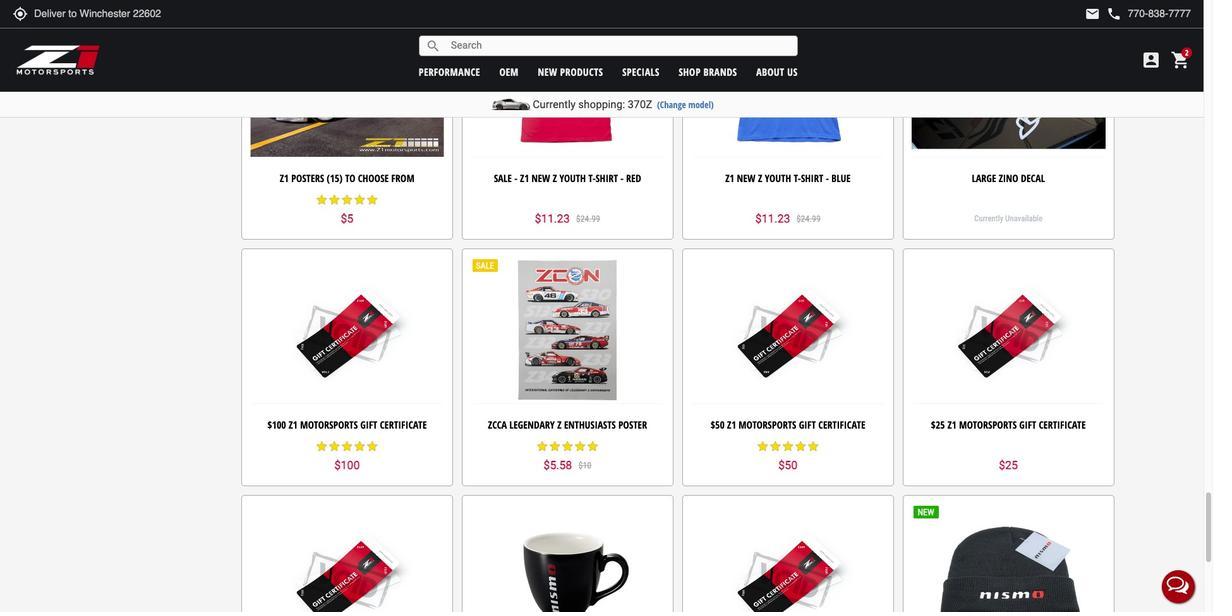 Task type: describe. For each thing, give the bounding box(es) containing it.
enthusiasts
[[564, 418, 616, 432]]

0 horizontal spatial $50
[[711, 418, 725, 432]]

star star star star star $100
[[316, 440, 379, 472]]

1 shirt from the left
[[596, 171, 618, 185]]

zino
[[999, 171, 1019, 185]]

gift for $25 z1 motorsports gift certificate
[[1020, 418, 1037, 432]]

zcca
[[488, 418, 507, 432]]

search
[[426, 38, 441, 53]]

1 youth from the left
[[560, 171, 586, 185]]

poster
[[619, 418, 648, 432]]

$10
[[579, 460, 592, 470]]

$11.23 for new
[[535, 212, 570, 225]]

$100 z1 motorsports gift certificate
[[268, 418, 427, 432]]

brands
[[704, 65, 738, 79]]

to
[[345, 171, 356, 185]]

$25 for $25
[[1000, 458, 1019, 472]]

about
[[757, 65, 785, 79]]

currently for shopping:
[[533, 98, 576, 111]]

currently for unavailable
[[975, 214, 1004, 223]]

blue
[[832, 171, 851, 185]]

motorsports for $50
[[739, 418, 797, 432]]

new products
[[538, 65, 604, 79]]

$5.58
[[544, 458, 573, 471]]

$5
[[341, 212, 354, 225]]

performance link
[[419, 65, 481, 79]]

shop brands link
[[679, 65, 738, 79]]

choose
[[358, 171, 389, 185]]

about us
[[757, 65, 798, 79]]

account_box link
[[1139, 50, 1165, 70]]

motorsports for $100
[[300, 418, 358, 432]]

$100 inside star star star star star $100
[[335, 458, 360, 472]]

sale - z1 new z youth t-shirt - red
[[494, 171, 642, 185]]

1 t- from the left
[[589, 171, 596, 185]]

oem link
[[500, 65, 519, 79]]

decal
[[1022, 171, 1046, 185]]

$24.99 for shirt
[[797, 213, 821, 224]]

gift for $100 z1 motorsports gift certificate
[[361, 418, 378, 432]]

1 new from the left
[[532, 171, 551, 185]]

specials link
[[623, 65, 660, 79]]

from
[[392, 171, 415, 185]]

large zino decal
[[973, 171, 1046, 185]]

zcca legendary z enthusiasts poster
[[488, 418, 648, 432]]

phone
[[1107, 6, 1123, 21]]

$11.23 for youth
[[756, 212, 791, 225]]

2 t- from the left
[[794, 171, 802, 185]]

motorsports for $25
[[960, 418, 1018, 432]]

my_location
[[13, 6, 28, 21]]

shop brands
[[679, 65, 738, 79]]

(change model) link
[[658, 99, 714, 111]]

mail link
[[1086, 6, 1101, 21]]

us
[[788, 65, 798, 79]]

specials
[[623, 65, 660, 79]]

2 shirt from the left
[[802, 171, 824, 185]]



Task type: vqa. For each thing, say whether or not it's contained in the screenshot.
first $11.23 $24.99 from right
yes



Task type: locate. For each thing, give the bounding box(es) containing it.
2 horizontal spatial certificate
[[1040, 418, 1087, 432]]

youth
[[560, 171, 586, 185], [765, 171, 792, 185]]

$24.99 for youth
[[577, 213, 601, 224]]

z for zcca legendary z enthusiasts poster
[[558, 418, 562, 432]]

0 horizontal spatial motorsports
[[300, 418, 358, 432]]

0 vertical spatial currently
[[533, 98, 576, 111]]

$25
[[932, 418, 946, 432], [1000, 458, 1019, 472]]

1 horizontal spatial certificate
[[819, 418, 866, 432]]

z1 new z youth t-shirt - blue
[[726, 171, 851, 185]]

(15)
[[327, 171, 343, 185]]

$11.23 $24.99
[[535, 212, 601, 225], [756, 212, 821, 225]]

$11.23 down z1 new z youth t-shirt - blue
[[756, 212, 791, 225]]

1 horizontal spatial motorsports
[[739, 418, 797, 432]]

z1
[[280, 171, 289, 185], [520, 171, 529, 185], [726, 171, 735, 185], [289, 418, 298, 432], [728, 418, 737, 432], [948, 418, 957, 432]]

Search search field
[[441, 36, 798, 56]]

1 vertical spatial $100
[[335, 458, 360, 472]]

0 horizontal spatial $11.23 $24.99
[[535, 212, 601, 225]]

posters
[[291, 171, 324, 185]]

2 $11.23 from the left
[[756, 212, 791, 225]]

star star star star star $50
[[757, 440, 820, 472]]

$11.23 $24.99 down z1 new z youth t-shirt - blue
[[756, 212, 821, 225]]

$24.99
[[577, 213, 601, 224], [797, 213, 821, 224]]

1 $11.23 from the left
[[535, 212, 570, 225]]

$11.23 $24.99 down sale - z1 new z youth t-shirt - red
[[535, 212, 601, 225]]

shopping:
[[579, 98, 626, 111]]

about us link
[[757, 65, 798, 79]]

$100
[[268, 418, 286, 432], [335, 458, 360, 472]]

shirt left the blue
[[802, 171, 824, 185]]

2 motorsports from the left
[[739, 418, 797, 432]]

1 $24.99 from the left
[[577, 213, 601, 224]]

1 horizontal spatial new
[[737, 171, 756, 185]]

shirt
[[596, 171, 618, 185], [802, 171, 824, 185]]

currently
[[533, 98, 576, 111], [975, 214, 1004, 223]]

shopping_cart link
[[1168, 50, 1192, 70]]

$11.23 $24.99 for t-
[[756, 212, 821, 225]]

1 horizontal spatial $11.23 $24.99
[[756, 212, 821, 225]]

1 horizontal spatial youth
[[765, 171, 792, 185]]

0 vertical spatial $100
[[268, 418, 286, 432]]

1 horizontal spatial $25
[[1000, 458, 1019, 472]]

$50 z1 motorsports gift certificate
[[711, 418, 866, 432]]

large
[[973, 171, 997, 185]]

(change
[[658, 99, 687, 111]]

- right sale
[[515, 171, 518, 185]]

2 $24.99 from the left
[[797, 213, 821, 224]]

certificate for $25 z1 motorsports gift certificate
[[1040, 418, 1087, 432]]

$25 for $25 z1 motorsports gift certificate
[[932, 418, 946, 432]]

1 vertical spatial $50
[[779, 458, 798, 472]]

$11.23 down sale - z1 new z youth t-shirt - red
[[535, 212, 570, 225]]

-
[[515, 171, 518, 185], [621, 171, 624, 185], [826, 171, 830, 185]]

1 horizontal spatial $50
[[779, 458, 798, 472]]

2 - from the left
[[621, 171, 624, 185]]

t- left red
[[589, 171, 596, 185]]

0 horizontal spatial -
[[515, 171, 518, 185]]

t- left the blue
[[794, 171, 802, 185]]

oem
[[500, 65, 519, 79]]

2 horizontal spatial gift
[[1020, 418, 1037, 432]]

legendary
[[510, 418, 555, 432]]

new products link
[[538, 65, 604, 79]]

1 vertical spatial $25
[[1000, 458, 1019, 472]]

red
[[627, 171, 642, 185]]

$50
[[711, 418, 725, 432], [779, 458, 798, 472]]

z1 motorsports logo image
[[16, 44, 101, 76]]

0 horizontal spatial certificate
[[380, 418, 427, 432]]

0 horizontal spatial $24.99
[[577, 213, 601, 224]]

currently unavailable
[[975, 214, 1043, 223]]

$50 inside star star star star star $50
[[779, 458, 798, 472]]

currently left unavailable
[[975, 214, 1004, 223]]

1 horizontal spatial gift
[[799, 418, 816, 432]]

370z
[[628, 98, 653, 111]]

z for z1 new z youth t-shirt - blue
[[759, 171, 763, 185]]

gift for $50 z1 motorsports gift certificate
[[799, 418, 816, 432]]

gift
[[361, 418, 378, 432], [799, 418, 816, 432], [1020, 418, 1037, 432]]

2 horizontal spatial motorsports
[[960, 418, 1018, 432]]

unavailable
[[1006, 214, 1043, 223]]

0 horizontal spatial gift
[[361, 418, 378, 432]]

new
[[532, 171, 551, 185], [737, 171, 756, 185]]

3 - from the left
[[826, 171, 830, 185]]

1 gift from the left
[[361, 418, 378, 432]]

$11.23
[[535, 212, 570, 225], [756, 212, 791, 225]]

1 horizontal spatial $100
[[335, 458, 360, 472]]

phone link
[[1107, 6, 1192, 21]]

z
[[553, 171, 557, 185], [759, 171, 763, 185], [558, 418, 562, 432]]

1 horizontal spatial t-
[[794, 171, 802, 185]]

certificate for $100 z1 motorsports gift certificate
[[380, 418, 427, 432]]

shop
[[679, 65, 701, 79]]

2 horizontal spatial -
[[826, 171, 830, 185]]

mail phone
[[1086, 6, 1123, 21]]

$24.99 down z1 new z youth t-shirt - blue
[[797, 213, 821, 224]]

youth left the blue
[[765, 171, 792, 185]]

0 horizontal spatial $11.23
[[535, 212, 570, 225]]

0 horizontal spatial $25
[[932, 418, 946, 432]]

0 horizontal spatial youth
[[560, 171, 586, 185]]

0 horizontal spatial shirt
[[596, 171, 618, 185]]

1 $11.23 $24.99 from the left
[[535, 212, 601, 225]]

currently down new
[[533, 98, 576, 111]]

motorsports
[[300, 418, 358, 432], [739, 418, 797, 432], [960, 418, 1018, 432]]

2 $11.23 $24.99 from the left
[[756, 212, 821, 225]]

account_box
[[1142, 50, 1162, 70]]

products
[[561, 65, 604, 79]]

$24.99 down sale - z1 new z youth t-shirt - red
[[577, 213, 601, 224]]

1 - from the left
[[515, 171, 518, 185]]

1 horizontal spatial $24.99
[[797, 213, 821, 224]]

shopping_cart
[[1172, 50, 1192, 70]]

0 horizontal spatial currently
[[533, 98, 576, 111]]

t-
[[589, 171, 596, 185], [794, 171, 802, 185]]

0 horizontal spatial t-
[[589, 171, 596, 185]]

certificate
[[380, 418, 427, 432], [819, 418, 866, 432], [1040, 418, 1087, 432]]

0 horizontal spatial new
[[532, 171, 551, 185]]

1 horizontal spatial currently
[[975, 214, 1004, 223]]

3 certificate from the left
[[1040, 418, 1087, 432]]

star
[[316, 194, 328, 206], [328, 194, 341, 206], [341, 194, 354, 206], [354, 194, 366, 206], [366, 194, 379, 206], [536, 440, 549, 453], [549, 440, 562, 453], [562, 440, 574, 453], [574, 440, 587, 453], [587, 440, 600, 453], [316, 440, 328, 453], [328, 440, 341, 453], [341, 440, 354, 453], [354, 440, 366, 453], [366, 440, 379, 453], [757, 440, 770, 453], [770, 440, 782, 453], [782, 440, 795, 453], [795, 440, 808, 453], [808, 440, 820, 453]]

1 horizontal spatial shirt
[[802, 171, 824, 185]]

- left red
[[621, 171, 624, 185]]

1 vertical spatial currently
[[975, 214, 1004, 223]]

model)
[[689, 99, 714, 111]]

2 youth from the left
[[765, 171, 792, 185]]

1 motorsports from the left
[[300, 418, 358, 432]]

2 new from the left
[[737, 171, 756, 185]]

$11.23 $24.99 for z
[[535, 212, 601, 225]]

youth left red
[[560, 171, 586, 185]]

3 gift from the left
[[1020, 418, 1037, 432]]

0 vertical spatial $50
[[711, 418, 725, 432]]

currently shopping: 370z (change model)
[[533, 98, 714, 111]]

3 motorsports from the left
[[960, 418, 1018, 432]]

sale
[[494, 171, 512, 185]]

0 horizontal spatial $100
[[268, 418, 286, 432]]

certificate for $50 z1 motorsports gift certificate
[[819, 418, 866, 432]]

mail
[[1086, 6, 1101, 21]]

new
[[538, 65, 558, 79]]

- left the blue
[[826, 171, 830, 185]]

star star star star star $5.58 $10
[[536, 440, 600, 471]]

0 vertical spatial $25
[[932, 418, 946, 432]]

performance
[[419, 65, 481, 79]]

shirt left red
[[596, 171, 618, 185]]

1 certificate from the left
[[380, 418, 427, 432]]

1 horizontal spatial $11.23
[[756, 212, 791, 225]]

z1 posters (15) to choose from
[[280, 171, 415, 185]]

2 gift from the left
[[799, 418, 816, 432]]

1 horizontal spatial -
[[621, 171, 624, 185]]

star star star star star $5
[[316, 194, 379, 225]]

2 certificate from the left
[[819, 418, 866, 432]]

$25 z1 motorsports gift certificate
[[932, 418, 1087, 432]]



